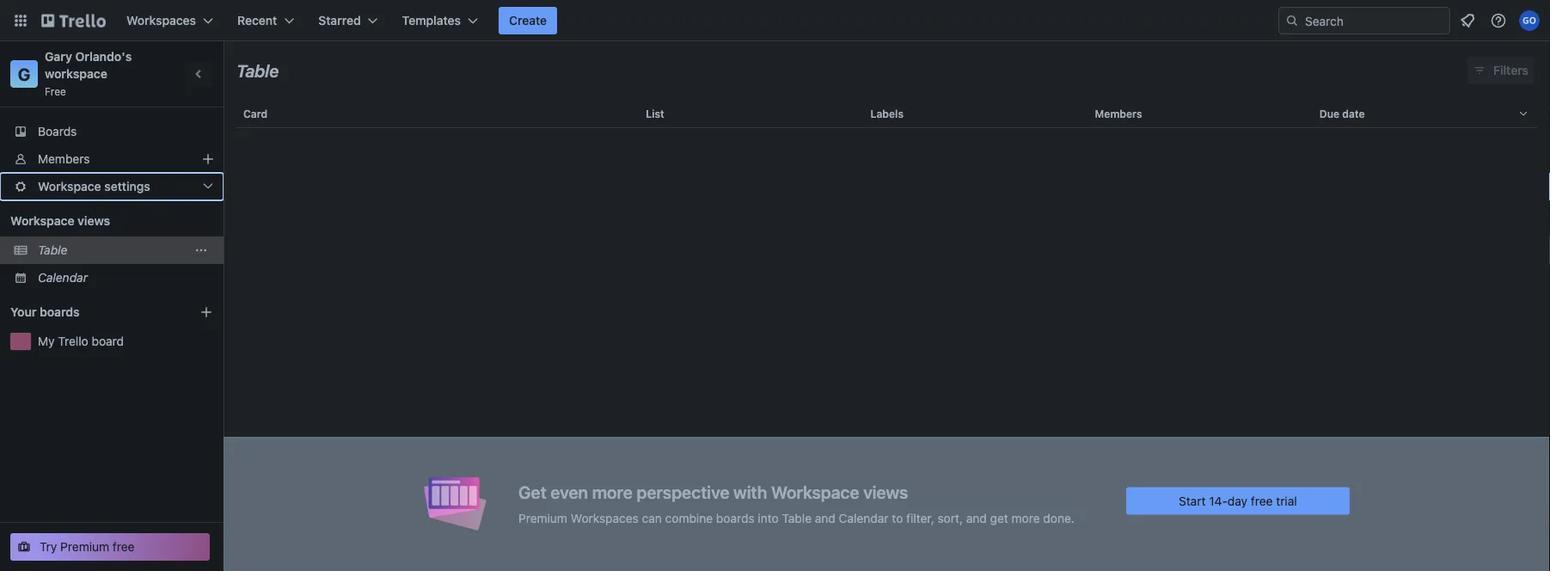 Task type: describe. For each thing, give the bounding box(es) containing it.
perspective
[[637, 482, 730, 502]]

starred
[[318, 13, 361, 28]]

templates button
[[392, 7, 489, 34]]

recent
[[237, 13, 277, 28]]

labels
[[871, 108, 904, 120]]

board
[[92, 334, 124, 348]]

workspaces inside popup button
[[126, 13, 196, 28]]

list
[[646, 108, 665, 120]]

workspaces button
[[116, 7, 224, 34]]

try premium free
[[40, 540, 135, 554]]

filters
[[1494, 63, 1529, 77]]

get
[[991, 511, 1009, 525]]

workspace inside get even more perspective with workspace views premium workspaces can combine boards into table and calendar to filter, sort, and get more done.
[[771, 482, 860, 502]]

Table text field
[[237, 54, 279, 87]]

g link
[[10, 60, 38, 88]]

workspace settings button
[[0, 173, 224, 200]]

list button
[[639, 93, 864, 134]]

due date
[[1320, 108, 1365, 120]]

done.
[[1044, 511, 1075, 525]]

into
[[758, 511, 779, 525]]

calendar inside "link"
[[38, 270, 88, 285]]

workspace views
[[10, 214, 110, 228]]

date
[[1343, 108, 1365, 120]]

workspace actions menu image
[[194, 243, 208, 257]]

trello
[[58, 334, 88, 348]]

14-
[[1210, 494, 1228, 508]]

gary orlando's workspace link
[[45, 49, 135, 81]]

my trello board
[[38, 334, 124, 348]]

boards inside get even more perspective with workspace views premium workspaces can combine boards into table and calendar to filter, sort, and get more done.
[[716, 511, 755, 525]]

filter,
[[907, 511, 935, 525]]

sort,
[[938, 511, 963, 525]]

workspace settings
[[38, 179, 150, 194]]

due date button
[[1313, 93, 1538, 134]]

1 and from the left
[[815, 511, 836, 525]]

start 14-day free trial link
[[1127, 487, 1350, 515]]

my
[[38, 334, 55, 348]]

0 horizontal spatial views
[[77, 214, 110, 228]]

your
[[10, 305, 37, 319]]

gary
[[45, 49, 72, 64]]

my trello board link
[[38, 333, 213, 350]]

card button
[[237, 93, 639, 134]]

your boards
[[10, 305, 80, 319]]

members inside members "link"
[[38, 152, 90, 166]]

due
[[1320, 108, 1340, 120]]

premium inside get even more perspective with workspace views premium workspaces can combine boards into table and calendar to filter, sort, and get more done.
[[519, 511, 568, 525]]

workspace
[[45, 67, 107, 81]]

workspace for workspace views
[[10, 214, 74, 228]]

free inside try premium free button
[[113, 540, 135, 554]]

create
[[509, 13, 547, 28]]

add board image
[[200, 305, 213, 319]]

Search field
[[1300, 8, 1450, 34]]

settings
[[104, 179, 150, 194]]

0 vertical spatial table
[[237, 60, 279, 80]]

recent button
[[227, 7, 305, 34]]



Task type: locate. For each thing, give the bounding box(es) containing it.
calendar inside get even more perspective with workspace views premium workspaces can combine boards into table and calendar to filter, sort, and get more done.
[[839, 511, 889, 525]]

card
[[243, 108, 268, 120]]

1 vertical spatial premium
[[60, 540, 109, 554]]

free inside start 14-day free trial link
[[1251, 494, 1273, 508]]

row containing card
[[237, 93, 1538, 134]]

1 vertical spatial views
[[864, 482, 909, 502]]

1 horizontal spatial more
[[1012, 511, 1040, 525]]

1 vertical spatial calendar
[[839, 511, 889, 525]]

free right try
[[113, 540, 135, 554]]

more right 'get'
[[1012, 511, 1040, 525]]

boards
[[38, 124, 77, 138]]

0 vertical spatial workspace
[[38, 179, 101, 194]]

gary orlando's workspace free
[[45, 49, 135, 97]]

can
[[642, 511, 662, 525]]

boards up my
[[40, 305, 80, 319]]

1 vertical spatial boards
[[716, 511, 755, 525]]

members
[[1095, 108, 1143, 120], [38, 152, 90, 166]]

try
[[40, 540, 57, 554]]

members inside members button
[[1095, 108, 1143, 120]]

and
[[815, 511, 836, 525], [967, 511, 987, 525]]

2 vertical spatial workspace
[[771, 482, 860, 502]]

orlando's
[[75, 49, 132, 64]]

premium inside button
[[60, 540, 109, 554]]

calendar left "to"
[[839, 511, 889, 525]]

row inside table
[[237, 93, 1538, 134]]

workspace navigation collapse icon image
[[187, 62, 212, 86]]

trial
[[1277, 494, 1298, 508]]

1 vertical spatial workspaces
[[571, 511, 639, 525]]

get
[[519, 482, 547, 502]]

free
[[1251, 494, 1273, 508], [113, 540, 135, 554]]

workspaces up workspace navigation collapse icon
[[126, 13, 196, 28]]

workspaces down even
[[571, 511, 639, 525]]

0 vertical spatial members
[[1095, 108, 1143, 120]]

gary orlando (garyorlando) image
[[1520, 10, 1540, 31]]

members link
[[0, 145, 224, 173]]

with
[[734, 482, 767, 502]]

workspace inside popup button
[[38, 179, 101, 194]]

0 horizontal spatial and
[[815, 511, 836, 525]]

0 horizontal spatial premium
[[60, 540, 109, 554]]

1 horizontal spatial table
[[237, 60, 279, 80]]

table up card
[[237, 60, 279, 80]]

boards link
[[0, 118, 224, 145]]

free right day
[[1251, 494, 1273, 508]]

labels button
[[864, 93, 1088, 134]]

2 horizontal spatial table
[[782, 511, 812, 525]]

workspace down workspace settings
[[10, 214, 74, 228]]

table down workspace views
[[38, 243, 67, 257]]

workspace
[[38, 179, 101, 194], [10, 214, 74, 228], [771, 482, 860, 502]]

1 vertical spatial table
[[38, 243, 67, 257]]

starred button
[[308, 7, 388, 34]]

0 horizontal spatial more
[[592, 482, 633, 502]]

back to home image
[[41, 7, 106, 34]]

switch to… image
[[12, 12, 29, 29]]

get even more perspective with workspace views premium workspaces can combine boards into table and calendar to filter, sort, and get more done.
[[519, 482, 1075, 525]]

1 vertical spatial members
[[38, 152, 90, 166]]

0 horizontal spatial table
[[38, 243, 67, 257]]

start 14-day free trial
[[1179, 494, 1298, 508]]

1 horizontal spatial workspaces
[[571, 511, 639, 525]]

filters button
[[1468, 57, 1534, 84]]

more right even
[[592, 482, 633, 502]]

open information menu image
[[1491, 12, 1508, 29]]

your boards with 1 items element
[[10, 302, 174, 323]]

1 vertical spatial free
[[113, 540, 135, 554]]

row
[[237, 93, 1538, 134]]

table right into
[[782, 511, 812, 525]]

table containing card
[[224, 93, 1551, 571]]

1 horizontal spatial premium
[[519, 511, 568, 525]]

views inside get even more perspective with workspace views premium workspaces can combine boards into table and calendar to filter, sort, and get more done.
[[864, 482, 909, 502]]

2 and from the left
[[967, 511, 987, 525]]

and right into
[[815, 511, 836, 525]]

try premium free button
[[10, 533, 210, 561]]

0 vertical spatial more
[[592, 482, 633, 502]]

even
[[551, 482, 588, 502]]

calendar
[[38, 270, 88, 285], [839, 511, 889, 525]]

more
[[592, 482, 633, 502], [1012, 511, 1040, 525]]

table
[[224, 93, 1551, 571]]

views up "to"
[[864, 482, 909, 502]]

create button
[[499, 7, 557, 34]]

to
[[892, 511, 903, 525]]

and left 'get'
[[967, 511, 987, 525]]

members button
[[1088, 93, 1313, 134]]

g
[[18, 64, 30, 84]]

premium right try
[[60, 540, 109, 554]]

day
[[1228, 494, 1248, 508]]

views
[[77, 214, 110, 228], [864, 482, 909, 502]]

workspace up into
[[771, 482, 860, 502]]

1 horizontal spatial members
[[1095, 108, 1143, 120]]

1 vertical spatial workspace
[[10, 214, 74, 228]]

1 vertical spatial more
[[1012, 511, 1040, 525]]

primary element
[[0, 0, 1551, 41]]

calendar link
[[38, 269, 213, 286]]

0 horizontal spatial members
[[38, 152, 90, 166]]

0 horizontal spatial free
[[113, 540, 135, 554]]

table link
[[38, 242, 186, 259]]

table inside get even more perspective with workspace views premium workspaces can combine boards into table and calendar to filter, sort, and get more done.
[[782, 511, 812, 525]]

0 vertical spatial workspaces
[[126, 13, 196, 28]]

premium
[[519, 511, 568, 525], [60, 540, 109, 554]]

0 vertical spatial premium
[[519, 511, 568, 525]]

search image
[[1286, 14, 1300, 28]]

workspace for workspace settings
[[38, 179, 101, 194]]

boards down with on the left of the page
[[716, 511, 755, 525]]

1 horizontal spatial free
[[1251, 494, 1273, 508]]

views down workspace settings
[[77, 214, 110, 228]]

calendar up your boards
[[38, 270, 88, 285]]

0 vertical spatial boards
[[40, 305, 80, 319]]

2 vertical spatial table
[[782, 511, 812, 525]]

1 horizontal spatial boards
[[716, 511, 755, 525]]

1 horizontal spatial calendar
[[839, 511, 889, 525]]

0 vertical spatial calendar
[[38, 270, 88, 285]]

free
[[45, 85, 66, 97]]

1 horizontal spatial and
[[967, 511, 987, 525]]

0 vertical spatial free
[[1251, 494, 1273, 508]]

0 vertical spatial views
[[77, 214, 110, 228]]

workspace up workspace views
[[38, 179, 101, 194]]

boards
[[40, 305, 80, 319], [716, 511, 755, 525]]

premium down get at the bottom left of page
[[519, 511, 568, 525]]

workspaces inside get even more perspective with workspace views premium workspaces can combine boards into table and calendar to filter, sort, and get more done.
[[571, 511, 639, 525]]

0 horizontal spatial calendar
[[38, 270, 88, 285]]

0 horizontal spatial workspaces
[[126, 13, 196, 28]]

templates
[[402, 13, 461, 28]]

1 horizontal spatial views
[[864, 482, 909, 502]]

workspaces
[[126, 13, 196, 28], [571, 511, 639, 525]]

start
[[1179, 494, 1206, 508]]

combine
[[665, 511, 713, 525]]

0 notifications image
[[1458, 10, 1478, 31]]

0 horizontal spatial boards
[[40, 305, 80, 319]]

table
[[237, 60, 279, 80], [38, 243, 67, 257], [782, 511, 812, 525]]



Task type: vqa. For each thing, say whether or not it's contained in the screenshot.
Apple Test link
no



